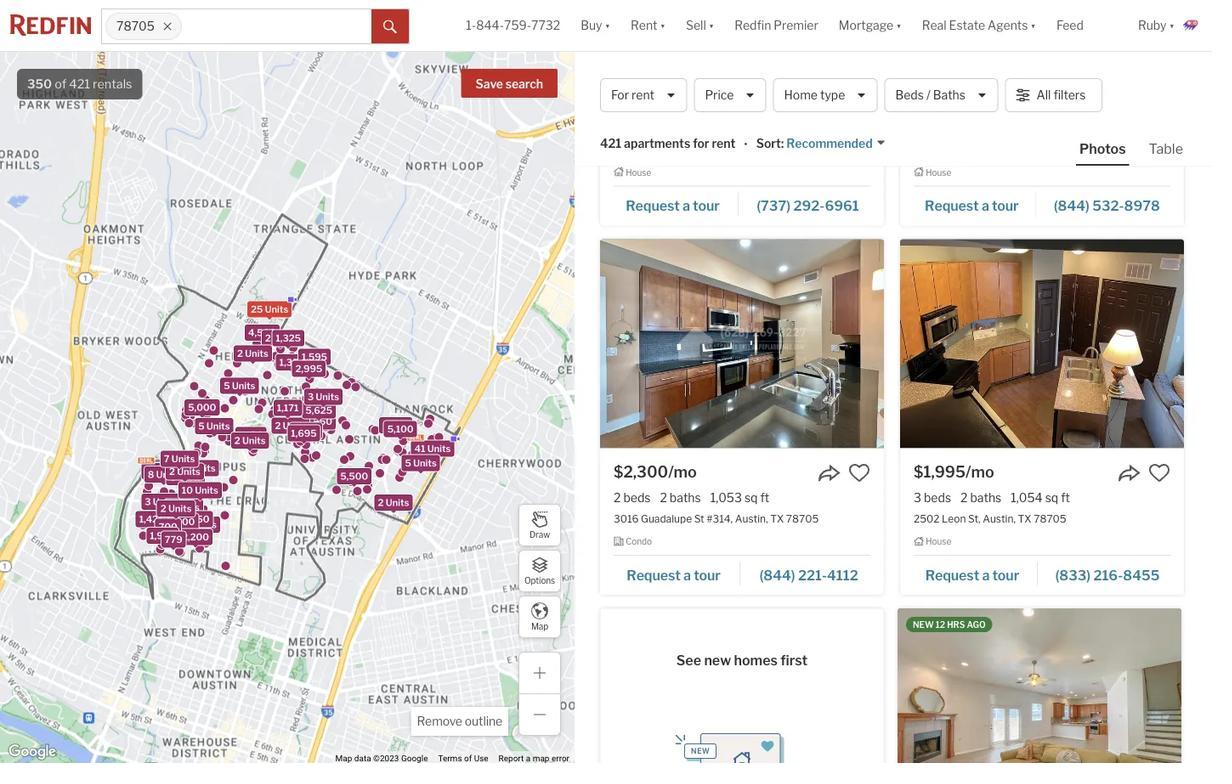 Task type: locate. For each thing, give the bounding box(es) containing it.
1 horizontal spatial leon
[[942, 513, 966, 525]]

78705
[[116, 19, 155, 33], [600, 68, 661, 91], [769, 143, 802, 155], [786, 513, 819, 525], [1034, 513, 1067, 525]]

/mo up guadalupe at the right
[[668, 463, 697, 481]]

leon left st,
[[942, 513, 966, 525]]

1 vertical spatial rent
[[712, 136, 736, 151]]

options button
[[519, 550, 561, 592]]

rent up favorite button option
[[807, 68, 850, 91]]

photo of 2302 leon st unit 15, austin, tx 78705 image
[[600, 0, 884, 79]]

4,500
[[248, 327, 276, 338]]

1 horizontal spatial rent
[[712, 136, 736, 151]]

$3,200
[[914, 93, 968, 112]]

favorite button image
[[1148, 462, 1170, 484]]

2 baths up st,
[[961, 491, 1002, 505]]

1,171
[[277, 402, 299, 414]]

request a tour for $2,300 /mo
[[627, 567, 721, 584]]

house down 2502
[[926, 537, 951, 547]]

1 vertical spatial favorite button image
[[848, 462, 870, 484]]

ft right '1,053'
[[760, 491, 769, 505]]

3 up 5,625
[[308, 392, 314, 403]]

4 ▾ from the left
[[896, 18, 902, 33]]

2,200
[[182, 532, 209, 543]]

1
[[614, 121, 619, 136]]

austin, down "1,053 sq ft"
[[735, 513, 768, 525]]

0 vertical spatial 5 units
[[224, 380, 255, 392]]

request a tour for $695 /mo
[[626, 197, 720, 214]]

1,150
[[239, 430, 263, 441]]

rent inside 421 apartments for rent •
[[712, 136, 736, 151]]

(833) 216-8455
[[1055, 567, 1160, 584]]

1,053
[[710, 491, 742, 505]]

▾ right mortgage
[[896, 18, 902, 33]]

2 favorite button checkbox from the left
[[1148, 462, 1170, 484]]

see new homes first link
[[593, 602, 891, 763]]

0 horizontal spatial 5
[[198, 421, 205, 432]]

favorite button image left $1,995
[[848, 462, 870, 484]]

draw
[[530, 530, 550, 540]]

beds up 2502
[[924, 491, 951, 505]]

0 horizontal spatial (844)
[[759, 567, 795, 584]]

10 units
[[182, 485, 218, 496]]

0 horizontal spatial 2 baths
[[660, 491, 701, 505]]

3 units up 10 units
[[184, 463, 216, 474]]

3 right "6"
[[184, 463, 190, 474]]

2 favorite button image from the top
[[848, 462, 870, 484]]

request a tour button for $1,995 /mo
[[914, 561, 1038, 587]]

0 vertical spatial rent
[[631, 18, 657, 33]]

ft for $1,995 /mo
[[1061, 491, 1070, 505]]

78705 down 1,054 sq ft
[[1034, 513, 1067, 525]]

0 vertical spatial 5
[[224, 380, 230, 392]]

new
[[913, 620, 934, 630]]

1 horizontal spatial favorite button checkbox
[[1148, 462, 1170, 484]]

1 favorite button checkbox from the left
[[848, 462, 870, 484]]

house for $1,995
[[926, 537, 951, 547]]

2 baths from the left
[[970, 491, 1002, 505]]

1,053 sq ft
[[710, 491, 769, 505]]

$1,995
[[914, 463, 966, 481]]

house down 2302
[[626, 167, 651, 177]]

1 2 baths from the left
[[660, 491, 701, 505]]

844-
[[476, 18, 504, 33]]

3 up 2502
[[914, 491, 921, 505]]

0 horizontal spatial baths
[[670, 491, 701, 505]]

ft for $2,300 /mo
[[760, 491, 769, 505]]

7732
[[531, 18, 560, 33]]

0 horizontal spatial beds
[[623, 491, 651, 505]]

1 vertical spatial leon
[[942, 513, 966, 525]]

baths
[[933, 88, 966, 102]]

(737) 292-6961
[[757, 197, 859, 214]]

78705 up the $695
[[600, 68, 661, 91]]

1 vertical spatial 5 units
[[198, 421, 230, 432]]

5 units down 41
[[405, 458, 437, 469]]

0 horizontal spatial sq
[[745, 491, 758, 505]]

ruby
[[1138, 18, 1167, 33]]

5 units down 5,000
[[198, 421, 230, 432]]

0 horizontal spatial 421
[[69, 77, 90, 91]]

421 down 1
[[600, 136, 622, 151]]

ruby ▾
[[1138, 18, 1175, 33]]

3 units up '2,300'
[[168, 502, 200, 513]]

1 horizontal spatial sq
[[1045, 491, 1058, 505]]

1 horizontal spatial 5
[[224, 380, 230, 392]]

1 ▾ from the left
[[605, 18, 610, 33]]

1 sq from the left
[[745, 491, 758, 505]]

feed
[[1056, 18, 1084, 33]]

(844) left 221-
[[759, 567, 795, 584]]

(833) 216-8455 link
[[1038, 559, 1170, 588]]

favorite button checkbox
[[848, 462, 870, 484], [1148, 462, 1170, 484]]

421 right of
[[69, 77, 90, 91]]

favorite button checkbox for $2,300 /mo
[[848, 462, 870, 484]]

real estate agents ▾ link
[[922, 0, 1036, 51]]

baths
[[670, 491, 701, 505], [970, 491, 1002, 505]]

5,100
[[383, 420, 409, 431], [387, 424, 414, 435]]

for right apartments
[[693, 136, 709, 151]]

leon right 2302
[[642, 143, 666, 155]]

0 vertical spatial st
[[668, 143, 678, 155]]

350 of 421 rentals
[[27, 77, 132, 91]]

▾ inside 'dropdown button'
[[1031, 18, 1036, 33]]

1 horizontal spatial 2 baths
[[961, 491, 1002, 505]]

0 horizontal spatial tx
[[753, 143, 767, 155]]

request
[[626, 197, 680, 214], [925, 197, 979, 214], [627, 567, 681, 584], [925, 567, 979, 584]]

0 horizontal spatial leon
[[642, 143, 666, 155]]

3016 guadalupe st #314, austin, tx 78705
[[614, 513, 819, 525]]

a for $1,995 /mo
[[982, 567, 990, 584]]

of
[[55, 77, 66, 91]]

1 beds from the left
[[623, 491, 651, 505]]

remove 78705 image
[[162, 21, 172, 31]]

1 vertical spatial st
[[694, 513, 704, 525]]

▾ right agents
[[1031, 18, 1036, 33]]

▾ for buy ▾
[[605, 18, 610, 33]]

sell ▾
[[686, 18, 714, 33]]

mortgage ▾
[[839, 18, 902, 33]]

tx right #314,
[[770, 513, 784, 525]]

0 vertical spatial favorite button image
[[848, 92, 870, 114]]

1-
[[466, 18, 476, 33]]

1 vertical spatial for
[[693, 136, 709, 151]]

request for $2,300 /mo
[[627, 567, 681, 584]]

0 vertical spatial leon
[[642, 143, 666, 155]]

None search field
[[182, 9, 372, 43]]

1 horizontal spatial 421
[[600, 136, 622, 151]]

2 baths up guadalupe at the right
[[660, 491, 701, 505]]

all filters
[[1037, 88, 1086, 102]]

rent
[[632, 88, 654, 102], [712, 136, 736, 151]]

mortgage
[[839, 18, 894, 33]]

rent left •
[[712, 136, 736, 151]]

favorite button checkbox
[[848, 92, 870, 114]]

1 vertical spatial 5
[[198, 421, 205, 432]]

0 horizontal spatial st
[[668, 143, 678, 155]]

1 horizontal spatial ft
[[1061, 491, 1070, 505]]

2 sq from the left
[[1045, 491, 1058, 505]]

st,
[[968, 513, 981, 525]]

7
[[164, 454, 170, 465]]

6961
[[825, 197, 859, 214]]

3 ▾ from the left
[[709, 18, 714, 33]]

tx down 1,054
[[1018, 513, 1032, 525]]

▾ for ruby ▾
[[1169, 18, 1175, 33]]

0 vertical spatial rent
[[632, 88, 654, 102]]

1 vertical spatial rent
[[807, 68, 850, 91]]

7 units
[[164, 454, 195, 465]]

favorite button image right type
[[848, 92, 870, 114]]

apartments
[[665, 68, 773, 91]]

a
[[683, 197, 690, 214], [982, 197, 989, 214], [684, 567, 691, 584], [982, 567, 990, 584]]

table
[[1149, 140, 1183, 157]]

(737)
[[757, 197, 791, 214]]

/mo up st,
[[966, 463, 994, 481]]

see
[[676, 652, 701, 669]]

2 beds from the left
[[924, 491, 951, 505]]

0 horizontal spatial rent
[[632, 88, 654, 102]]

request a tour
[[626, 197, 720, 214], [925, 197, 1019, 214], [627, 567, 721, 584], [925, 567, 1019, 584]]

rent right for
[[632, 88, 654, 102]]

1 horizontal spatial (844)
[[1054, 197, 1090, 214]]

baths up guadalupe at the right
[[670, 491, 701, 505]]

st for $2,300 /mo
[[694, 513, 704, 525]]

▾ right ruby
[[1169, 18, 1175, 33]]

tx
[[753, 143, 767, 155], [770, 513, 784, 525], [1018, 513, 1032, 525]]

2,300
[[168, 516, 195, 527]]

1 horizontal spatial beds
[[924, 491, 951, 505]]

1 horizontal spatial baths
[[970, 491, 1002, 505]]

baths up '2502 leon st, austin, tx 78705'
[[970, 491, 1002, 505]]

1 horizontal spatial st
[[694, 513, 704, 525]]

favorite button image
[[848, 92, 870, 114], [848, 462, 870, 484]]

▾ right 'sell'
[[709, 18, 714, 33]]

for left type
[[777, 68, 803, 91]]

▾ right buy
[[605, 18, 610, 33]]

buy ▾ button
[[581, 0, 610, 51]]

1 ft from the left
[[760, 491, 769, 505]]

beds / baths button
[[884, 78, 998, 112]]

▾ left 'sell'
[[660, 18, 666, 33]]

austin,
[[718, 143, 751, 155], [735, 513, 768, 525], [983, 513, 1016, 525]]

a for $695 /mo
[[683, 197, 690, 214]]

condo
[[626, 537, 652, 547]]

rent right buy ▾
[[631, 18, 657, 33]]

remove
[[417, 714, 462, 729]]

house
[[626, 167, 651, 177], [926, 167, 951, 177], [926, 537, 951, 547]]

st left #314,
[[694, 513, 704, 525]]

(844) left 532-
[[1054, 197, 1090, 214]]

beds
[[623, 491, 651, 505], [924, 491, 951, 505]]

save
[[476, 77, 503, 91]]

for inside 421 apartments for rent •
[[693, 136, 709, 151]]

2 ft from the left
[[1061, 491, 1070, 505]]

hrs
[[947, 620, 965, 630]]

2 ▾ from the left
[[660, 18, 666, 33]]

sq right '1,053'
[[745, 491, 758, 505]]

feed button
[[1046, 0, 1128, 51]]

austin, right 15,
[[718, 143, 751, 155]]

guadalupe
[[641, 513, 692, 525]]

25
[[251, 304, 263, 315]]

request for $695 /mo
[[626, 197, 680, 214]]

3 units up 5,625
[[308, 392, 339, 403]]

a for $2,300 /mo
[[684, 567, 691, 584]]

map button
[[519, 596, 561, 638]]

request for $1,995 /mo
[[925, 567, 979, 584]]

real estate agents ▾ button
[[912, 0, 1046, 51]]

tour for $2,300 /mo
[[694, 567, 721, 584]]

favorite button checkbox for $1,995 /mo
[[1148, 462, 1170, 484]]

$695 /mo
[[614, 93, 683, 112]]

0 horizontal spatial favorite button checkbox
[[848, 462, 870, 484]]

1 horizontal spatial for
[[777, 68, 803, 91]]

ft right 1,054
[[1061, 491, 1070, 505]]

request a tour for $1,995 /mo
[[925, 567, 1019, 584]]

8455
[[1123, 567, 1160, 584]]

all
[[1037, 88, 1051, 102]]

2,500
[[287, 407, 315, 419]]

/mo up 421 apartments for rent •
[[654, 93, 683, 112]]

1 vertical spatial 421
[[600, 136, 622, 151]]

sq right 1,054
[[1045, 491, 1058, 505]]

tx right •
[[753, 143, 767, 155]]

0 horizontal spatial for
[[693, 136, 709, 151]]

6 ▾ from the left
[[1169, 18, 1175, 33]]

beds up 3016
[[623, 491, 651, 505]]

5 units
[[224, 380, 255, 392], [198, 421, 230, 432], [405, 458, 437, 469]]

0 horizontal spatial ft
[[760, 491, 769, 505]]

photo of 1915 robbins pl, austin, tx 78705 image
[[900, 0, 1184, 79]]

favorite button image for $2,300 /mo
[[848, 462, 870, 484]]

2 vertical spatial 5
[[405, 458, 411, 469]]

/mo right baths
[[968, 93, 997, 112]]

0 vertical spatial for
[[777, 68, 803, 91]]

2 2 baths from the left
[[961, 491, 1002, 505]]

st left unit at the top right
[[668, 143, 678, 155]]

1 baths from the left
[[670, 491, 701, 505]]

1 horizontal spatial rent
[[807, 68, 850, 91]]

2 vertical spatial 5 units
[[405, 458, 437, 469]]

2
[[265, 333, 271, 344], [237, 348, 243, 359], [275, 421, 281, 432], [234, 435, 240, 446], [169, 466, 175, 477], [614, 491, 621, 505], [660, 491, 667, 505], [961, 491, 968, 505], [378, 497, 384, 508], [160, 503, 166, 514], [185, 520, 191, 531]]

1 favorite button image from the top
[[848, 92, 870, 114]]

(844) 532-8978
[[1054, 197, 1160, 214]]

units
[[265, 304, 288, 315], [273, 333, 296, 344], [245, 348, 268, 359], [232, 380, 255, 392], [316, 392, 339, 403], [283, 421, 306, 432], [206, 421, 230, 432], [242, 435, 266, 446], [427, 443, 451, 454], [172, 454, 195, 465], [413, 458, 437, 469], [192, 463, 216, 474], [177, 466, 200, 477], [156, 469, 180, 480], [178, 472, 201, 483], [195, 485, 218, 496], [153, 496, 176, 508], [386, 497, 409, 508], [176, 502, 200, 513], [168, 503, 192, 514], [193, 520, 217, 531]]

house down $3,200
[[926, 167, 951, 177]]

0 horizontal spatial rent
[[631, 18, 657, 33]]

1 vertical spatial (844)
[[759, 567, 795, 584]]

redfin premier
[[735, 18, 818, 33]]

rent inside dropdown button
[[631, 18, 657, 33]]

5 units up 1,150
[[224, 380, 255, 392]]

photo of 3016 guadalupe st #314, austin, tx 78705 image
[[600, 239, 884, 448]]

beds for $2,300
[[623, 491, 651, 505]]

0 vertical spatial (844)
[[1054, 197, 1090, 214]]

▾
[[605, 18, 610, 33], [660, 18, 666, 33], [709, 18, 714, 33], [896, 18, 902, 33], [1031, 18, 1036, 33], [1169, 18, 1175, 33]]

2 horizontal spatial tx
[[1018, 513, 1032, 525]]

beds for $1,995
[[924, 491, 951, 505]]

5 ▾ from the left
[[1031, 18, 1036, 33]]



Task type: vqa. For each thing, say whether or not it's contained in the screenshot.
search input image
no



Task type: describe. For each thing, give the bounding box(es) containing it.
search
[[506, 77, 543, 91]]

25 units
[[251, 304, 288, 315]]

•
[[744, 137, 748, 152]]

41
[[414, 443, 425, 454]]

rent ▾ button
[[621, 0, 676, 51]]

user photo image
[[1182, 15, 1202, 36]]

2502 leon st, austin, tx 78705
[[914, 513, 1067, 525]]

78705 apartments for rent
[[600, 68, 850, 91]]

google image
[[4, 741, 60, 763]]

tour for $695 /mo
[[693, 197, 720, 214]]

350
[[27, 77, 52, 91]]

0 vertical spatial 421
[[69, 77, 90, 91]]

see new homes first
[[676, 652, 808, 669]]

unit
[[680, 143, 700, 155]]

6 units
[[170, 472, 201, 483]]

mortgage ▾ button
[[829, 0, 912, 51]]

baths for $2,300 /mo
[[670, 491, 701, 505]]

1,054
[[1011, 491, 1043, 505]]

a favorited home image
[[657, 706, 827, 763]]

2,150
[[184, 514, 210, 525]]

sq for $1,995 /mo
[[1045, 491, 1058, 505]]

6
[[170, 472, 176, 483]]

421 inside 421 apartments for rent •
[[600, 136, 622, 151]]

leon for $1,995
[[942, 513, 966, 525]]

2 horizontal spatial 5
[[405, 458, 411, 469]]

for for apartments
[[777, 68, 803, 91]]

new
[[704, 652, 731, 669]]

1 horizontal spatial tx
[[770, 513, 784, 525]]

first
[[781, 652, 808, 669]]

2 beds
[[614, 491, 651, 505]]

price
[[705, 88, 734, 102]]

request a tour button for $2,300 /mo
[[614, 561, 740, 587]]

request a tour button for $695 /mo
[[614, 191, 739, 217]]

78705 right •
[[769, 143, 802, 155]]

/mo for $695
[[654, 93, 683, 112]]

table button
[[1145, 139, 1187, 164]]

favorite button image for $695 /mo
[[848, 92, 870, 114]]

(844) for (844) 221-4112
[[759, 567, 795, 584]]

2302
[[614, 143, 639, 155]]

remove outline
[[417, 714, 502, 729]]

submit search image
[[383, 20, 397, 34]]

premier
[[774, 18, 818, 33]]

austin, right st,
[[983, 513, 1016, 525]]

3 units up '1,425'
[[145, 496, 176, 508]]

homes
[[734, 652, 778, 669]]

save search button
[[461, 69, 558, 98]]

$1,995 /mo
[[914, 463, 994, 481]]

292-
[[793, 197, 825, 214]]

draw button
[[519, 504, 561, 547]]

beds / baths
[[895, 88, 966, 102]]

221-
[[798, 567, 827, 584]]

$695
[[614, 93, 654, 112]]

bed
[[622, 121, 643, 136]]

1,450
[[178, 508, 204, 519]]

421 apartments for rent •
[[600, 136, 748, 152]]

2302 leon st unit 15, austin, tx 78705
[[614, 143, 802, 155]]

photo of 609 w 37th st, austin, tx 78705 image
[[898, 609, 1182, 763]]

redfin
[[735, 18, 771, 33]]

▾ for rent ▾
[[660, 18, 666, 33]]

map region
[[0, 0, 749, 763]]

1,800
[[285, 419, 311, 430]]

sq for $2,300 /mo
[[745, 491, 758, 505]]

rentals
[[93, 77, 132, 91]]

sell ▾ button
[[676, 0, 724, 51]]

1-844-759-7732
[[466, 18, 560, 33]]

700
[[159, 521, 177, 532]]

1,425
[[139, 514, 164, 525]]

sort
[[756, 136, 781, 151]]

779
[[165, 534, 182, 545]]

1,054 sq ft
[[1011, 491, 1070, 505]]

532-
[[1092, 197, 1124, 214]]

remove outline button
[[411, 707, 508, 736]]

tour for $1,995 /mo
[[992, 567, 1019, 584]]

price button
[[694, 78, 766, 112]]

/mo for $3,200
[[968, 93, 997, 112]]

baths for $1,995 /mo
[[970, 491, 1002, 505]]

map
[[531, 622, 548, 632]]

rent ▾ button
[[631, 0, 666, 51]]

rent ▾
[[631, 18, 666, 33]]

type
[[820, 88, 845, 102]]

(844) 221-4112 link
[[740, 559, 870, 588]]

2,995
[[295, 364, 322, 375]]

/mo for $1,995
[[966, 463, 994, 481]]

photos
[[1080, 140, 1126, 157]]

for for apartments
[[693, 136, 709, 151]]

3,200
[[154, 525, 181, 536]]

recommended button
[[784, 135, 886, 152]]

buy ▾
[[581, 18, 610, 33]]

▾ for sell ▾
[[709, 18, 714, 33]]

78705 up (844) 221-4112 link
[[786, 513, 819, 525]]

options
[[524, 576, 555, 586]]

all filters button
[[1005, 78, 1102, 112]]

home type button
[[773, 78, 878, 112]]

home
[[784, 88, 818, 102]]

house for $695
[[626, 167, 651, 177]]

leon for $695
[[642, 143, 666, 155]]

(844) for (844) 532-8978
[[1054, 197, 1090, 214]]

1,165
[[175, 523, 199, 534]]

(737) 292-6961 link
[[739, 190, 870, 219]]

ago
[[967, 620, 986, 630]]

:
[[781, 136, 784, 151]]

3 up '2,300'
[[168, 502, 174, 513]]

2 baths for $1,995
[[961, 491, 1002, 505]]

▾ for mortgage ▾
[[896, 18, 902, 33]]

$2,300
[[614, 463, 668, 481]]

sell
[[686, 18, 706, 33]]

8 units
[[148, 469, 180, 480]]

estate
[[949, 18, 985, 33]]

78705 left remove 78705 'image'
[[116, 19, 155, 33]]

#314,
[[707, 513, 733, 525]]

for rent
[[611, 88, 654, 102]]

buy ▾ button
[[571, 0, 621, 51]]

photos button
[[1076, 139, 1145, 166]]

4112
[[827, 567, 858, 584]]

3 up '1,425'
[[145, 496, 151, 508]]

photo of 2502 leon st, austin, tx 78705 image
[[900, 239, 1184, 448]]

2 baths for $2,300
[[660, 491, 701, 505]]

st for $695 /mo
[[668, 143, 678, 155]]

save search
[[476, 77, 543, 91]]

/mo for $2,300
[[668, 463, 697, 481]]

rent inside button
[[632, 88, 654, 102]]

5,500
[[340, 471, 368, 482]]

filters
[[1054, 88, 1086, 102]]



